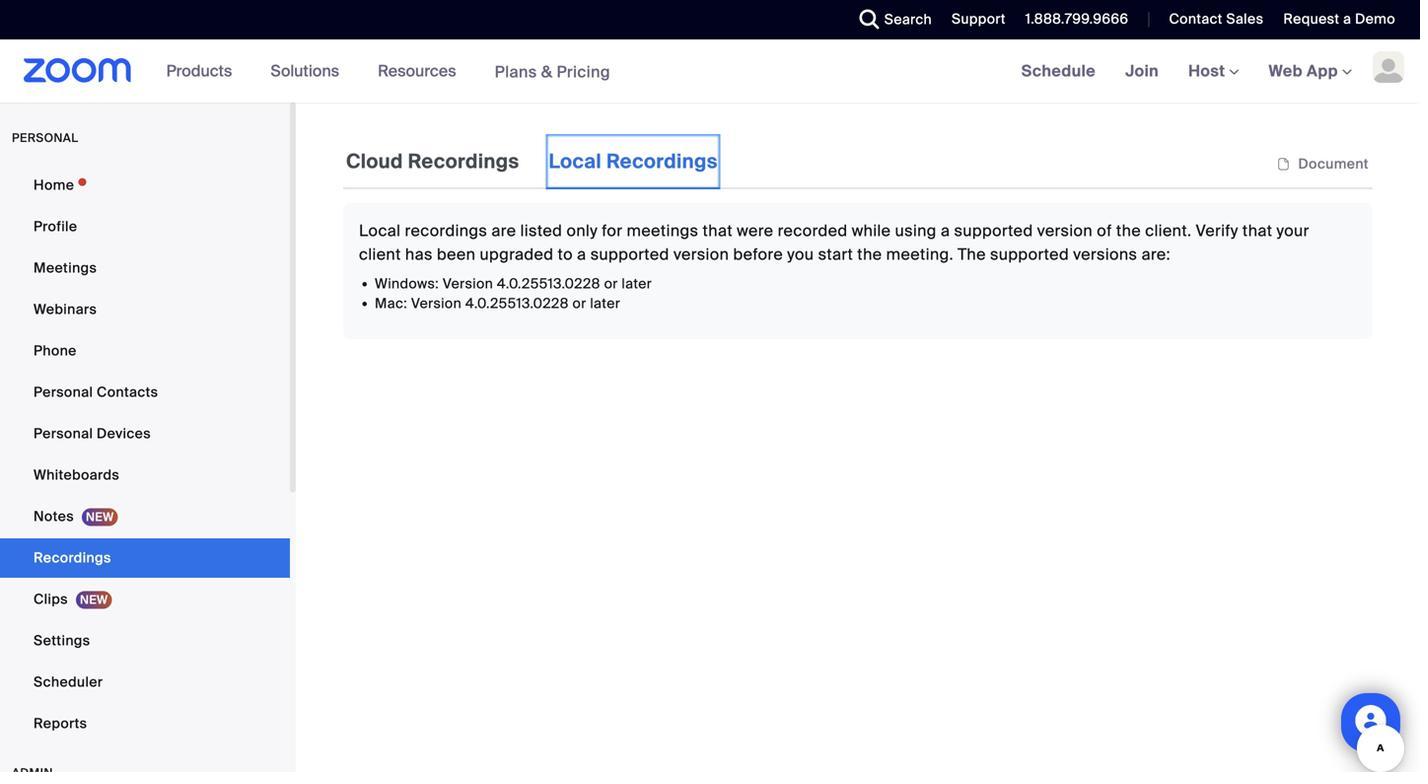Task type: describe. For each thing, give the bounding box(es) containing it.
upgraded
[[480, 244, 554, 265]]

are:
[[1142, 244, 1171, 265]]

contact
[[1170, 10, 1223, 28]]

2 horizontal spatial a
[[1344, 10, 1352, 28]]

supported down for
[[591, 244, 670, 265]]

document button
[[1273, 155, 1373, 173]]

1 that from the left
[[703, 221, 733, 241]]

schedule
[[1022, 61, 1096, 81]]

plans & pricing
[[495, 61, 611, 82]]

before
[[734, 244, 783, 265]]

scheduler link
[[0, 663, 290, 703]]

personal contacts link
[[0, 373, 290, 412]]

web
[[1269, 61, 1303, 81]]

clips link
[[0, 580, 290, 620]]

webinars link
[[0, 290, 290, 330]]

local recordings tab
[[546, 134, 721, 189]]

products
[[166, 61, 232, 81]]

recordings for cloud recordings
[[408, 149, 519, 174]]

2 that from the left
[[1243, 221, 1273, 241]]

0 horizontal spatial or
[[573, 295, 587, 313]]

web app
[[1269, 61, 1339, 81]]

reports link
[[0, 704, 290, 744]]

local for local recordings
[[549, 149, 602, 174]]

sales
[[1227, 10, 1264, 28]]

0 vertical spatial version
[[443, 275, 493, 293]]

product information navigation
[[152, 39, 625, 104]]

local recordings
[[549, 149, 718, 174]]

meetings navigation
[[1007, 39, 1421, 104]]

of
[[1097, 221, 1113, 241]]

app
[[1307, 61, 1339, 81]]

profile
[[34, 218, 77, 236]]

cloud recordings tab
[[343, 134, 522, 189]]

for
[[602, 221, 623, 241]]

personal menu menu
[[0, 166, 290, 746]]

request
[[1284, 10, 1340, 28]]

0 horizontal spatial the
[[858, 244, 883, 265]]

phone
[[34, 342, 77, 360]]

request a demo
[[1284, 10, 1396, 28]]

reports
[[34, 715, 87, 733]]

document
[[1299, 155, 1369, 173]]

&
[[541, 61, 553, 82]]

recordings inside recordings link
[[34, 549, 111, 567]]

0 horizontal spatial version
[[674, 244, 729, 265]]

local recordings are listed only for meetings that were recorded while using a supported version of the client. verify that your client has been upgraded to a supported version before you start the meeting. the supported versions are: windows: version 4.0.25513.0228 or later mac: version 4.0.25513.0228 or later
[[359, 221, 1310, 313]]

plans
[[495, 61, 537, 82]]

1 vertical spatial version
[[411, 295, 462, 313]]

banner containing products
[[0, 39, 1421, 104]]

recordings link
[[0, 539, 290, 578]]

settings
[[34, 632, 90, 650]]

webinars
[[34, 300, 97, 319]]

0 vertical spatial or
[[604, 275, 618, 293]]

join
[[1126, 61, 1159, 81]]

your
[[1277, 221, 1310, 241]]

were
[[737, 221, 774, 241]]

host button
[[1189, 61, 1240, 81]]

solutions button
[[271, 39, 348, 103]]

devices
[[97, 425, 151, 443]]

client
[[359, 244, 401, 265]]

recorded
[[778, 221, 848, 241]]

only
[[567, 221, 598, 241]]

file image
[[1277, 156, 1291, 173]]

search
[[885, 10, 932, 29]]



Task type: vqa. For each thing, say whether or not it's contained in the screenshot.
banner
yes



Task type: locate. For each thing, give the bounding box(es) containing it.
version left of
[[1038, 221, 1093, 241]]

clips
[[34, 591, 68, 609]]

0 vertical spatial 4.0.25513.0228
[[497, 275, 601, 293]]

zoom logo image
[[24, 58, 132, 83]]

personal
[[12, 130, 78, 146]]

version
[[1038, 221, 1093, 241], [674, 244, 729, 265]]

or down to
[[573, 295, 587, 313]]

1 personal from the top
[[34, 383, 93, 402]]

settings link
[[0, 622, 290, 661]]

been
[[437, 244, 476, 265]]

search button
[[845, 0, 937, 39]]

meetings
[[627, 221, 699, 241]]

2 horizontal spatial recordings
[[607, 149, 718, 174]]

local inside the local recordings are listed only for meetings that were recorded while using a supported version of the client. verify that your client has been upgraded to a supported version before you start the meeting. the supported versions are: windows: version 4.0.25513.0228 or later mac: version 4.0.25513.0228 or later
[[359, 221, 401, 241]]

a right using
[[941, 221, 950, 241]]

that left were
[[703, 221, 733, 241]]

contacts
[[97, 383, 158, 402]]

the down while
[[858, 244, 883, 265]]

local for local recordings are listed only for meetings that were recorded while using a supported version of the client. verify that your client has been upgraded to a supported version before you start the meeting. the supported versions are: windows: version 4.0.25513.0228 or later mac: version 4.0.25513.0228 or later
[[359, 221, 401, 241]]

mac:
[[375, 295, 408, 313]]

join link
[[1111, 39, 1174, 103]]

windows:
[[375, 275, 439, 293]]

1 horizontal spatial that
[[1243, 221, 1273, 241]]

0 vertical spatial later
[[622, 275, 652, 293]]

the
[[958, 244, 986, 265]]

local inside "local recordings" tab
[[549, 149, 602, 174]]

cloud
[[346, 149, 403, 174]]

personal for personal contacts
[[34, 383, 93, 402]]

whiteboards
[[34, 466, 120, 484]]

recordings up recordings
[[408, 149, 519, 174]]

using
[[896, 221, 937, 241]]

profile link
[[0, 207, 290, 247]]

version down meetings
[[674, 244, 729, 265]]

whiteboards link
[[0, 456, 290, 495]]

1 horizontal spatial local
[[549, 149, 602, 174]]

later
[[622, 275, 652, 293], [590, 295, 621, 313]]

you
[[788, 244, 814, 265]]

1.888.799.9666
[[1026, 10, 1129, 28]]

1 vertical spatial or
[[573, 295, 587, 313]]

meetings
[[34, 259, 97, 277]]

to
[[558, 244, 573, 265]]

resources
[[378, 61, 456, 81]]

tabs of recording tab list
[[343, 134, 721, 189]]

recordings
[[405, 221, 488, 241]]

verify
[[1196, 221, 1239, 241]]

request a demo link
[[1269, 0, 1421, 39], [1284, 10, 1396, 28]]

versions
[[1074, 244, 1138, 265]]

1 horizontal spatial version
[[1038, 221, 1093, 241]]

meeting.
[[887, 244, 954, 265]]

0 vertical spatial personal
[[34, 383, 93, 402]]

local up the client
[[359, 221, 401, 241]]

home link
[[0, 166, 290, 205]]

profile picture image
[[1373, 51, 1405, 83]]

personal devices
[[34, 425, 151, 443]]

personal down phone
[[34, 383, 93, 402]]

cloud recordings
[[346, 149, 519, 174]]

0 horizontal spatial later
[[590, 295, 621, 313]]

client.
[[1146, 221, 1192, 241]]

0 horizontal spatial recordings
[[34, 549, 111, 567]]

1 vertical spatial 4.0.25513.0228
[[466, 295, 569, 313]]

4.0.25513.0228 down upgraded
[[466, 295, 569, 313]]

notes
[[34, 508, 74, 526]]

0 vertical spatial local
[[549, 149, 602, 174]]

support link
[[937, 0, 1011, 39], [952, 10, 1006, 28]]

supported up the
[[955, 221, 1034, 241]]

a left demo
[[1344, 10, 1352, 28]]

or down for
[[604, 275, 618, 293]]

0 vertical spatial a
[[1344, 10, 1352, 28]]

the
[[1117, 221, 1142, 241], [858, 244, 883, 265]]

web app button
[[1269, 61, 1353, 81]]

1 horizontal spatial a
[[941, 221, 950, 241]]

phone link
[[0, 332, 290, 371]]

banner
[[0, 39, 1421, 104]]

plans & pricing link
[[495, 61, 611, 82], [495, 61, 611, 82]]

1 vertical spatial a
[[941, 221, 950, 241]]

0 horizontal spatial local
[[359, 221, 401, 241]]

contact sales
[[1170, 10, 1264, 28]]

pricing
[[557, 61, 611, 82]]

a right to
[[577, 244, 587, 265]]

while
[[852, 221, 891, 241]]

personal up whiteboards
[[34, 425, 93, 443]]

1 vertical spatial the
[[858, 244, 883, 265]]

0 horizontal spatial a
[[577, 244, 587, 265]]

recordings inside "local recordings" tab
[[607, 149, 718, 174]]

local up only at the left top
[[549, 149, 602, 174]]

main content element
[[343, 134, 1373, 339]]

local
[[549, 149, 602, 174], [359, 221, 401, 241]]

supported right the
[[991, 244, 1070, 265]]

demo
[[1356, 10, 1396, 28]]

resources button
[[378, 39, 465, 103]]

that left your
[[1243, 221, 1273, 241]]

home
[[34, 176, 74, 194]]

recordings inside cloud recordings tab
[[408, 149, 519, 174]]

1 horizontal spatial later
[[622, 275, 652, 293]]

4.0.25513.0228
[[497, 275, 601, 293], [466, 295, 569, 313]]

1 vertical spatial local
[[359, 221, 401, 241]]

start
[[818, 244, 854, 265]]

host
[[1189, 61, 1230, 81]]

are
[[492, 221, 516, 241]]

that
[[703, 221, 733, 241], [1243, 221, 1273, 241]]

1 vertical spatial later
[[590, 295, 621, 313]]

2 personal from the top
[[34, 425, 93, 443]]

recordings up meetings
[[607, 149, 718, 174]]

version down windows:
[[411, 295, 462, 313]]

scheduler
[[34, 673, 103, 692]]

4.0.25513.0228 down to
[[497, 275, 601, 293]]

1 horizontal spatial the
[[1117, 221, 1142, 241]]

schedule link
[[1007, 39, 1111, 103]]

listed
[[521, 221, 563, 241]]

2 vertical spatial a
[[577, 244, 587, 265]]

recordings for local recordings
[[607, 149, 718, 174]]

personal contacts
[[34, 383, 158, 402]]

notes link
[[0, 497, 290, 537]]

products button
[[166, 39, 241, 103]]

recordings down notes
[[34, 549, 111, 567]]

solutions
[[271, 61, 339, 81]]

version
[[443, 275, 493, 293], [411, 295, 462, 313]]

personal devices link
[[0, 414, 290, 454]]

1 vertical spatial personal
[[34, 425, 93, 443]]

meetings link
[[0, 249, 290, 288]]

the right of
[[1117, 221, 1142, 241]]

personal for personal devices
[[34, 425, 93, 443]]

0 horizontal spatial that
[[703, 221, 733, 241]]

support
[[952, 10, 1006, 28]]

0 vertical spatial the
[[1117, 221, 1142, 241]]

1 horizontal spatial recordings
[[408, 149, 519, 174]]

personal
[[34, 383, 93, 402], [34, 425, 93, 443]]

1 horizontal spatial or
[[604, 275, 618, 293]]

contact sales link
[[1155, 0, 1269, 39], [1170, 10, 1264, 28]]

1 vertical spatial version
[[674, 244, 729, 265]]

a
[[1344, 10, 1352, 28], [941, 221, 950, 241], [577, 244, 587, 265]]

has
[[405, 244, 433, 265]]

0 vertical spatial version
[[1038, 221, 1093, 241]]

version down been
[[443, 275, 493, 293]]



